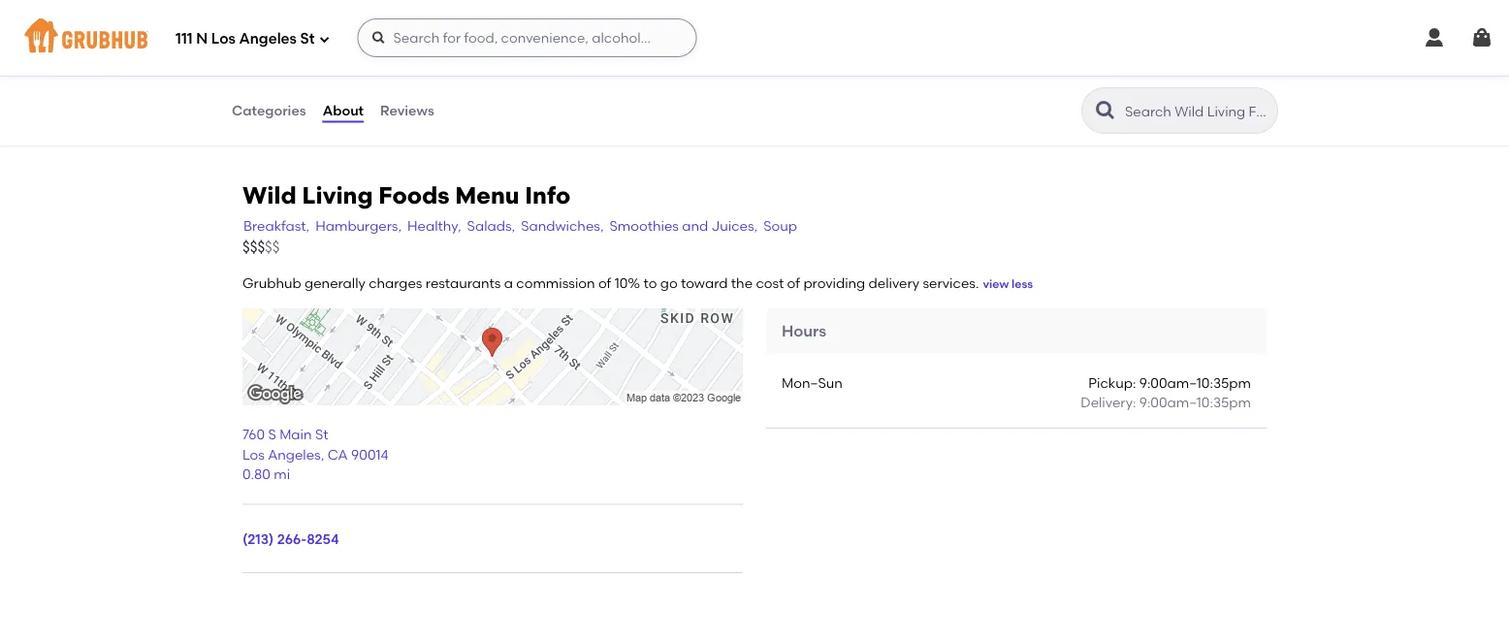 Task type: locate. For each thing, give the bounding box(es) containing it.
sandwiches, button
[[520, 215, 605, 237]]

menu
[[455, 182, 519, 210]]

salads,
[[467, 218, 515, 234]]

healthy, button
[[406, 215, 462, 237]]

info
[[525, 182, 571, 210]]

&
[[325, 28, 335, 44]]

reviews
[[380, 102, 434, 119]]

living
[[302, 182, 373, 210]]

grubhub
[[243, 275, 301, 292]]

vanilla
[[620, 9, 677, 26]]

0 horizontal spatial svg image
[[319, 33, 330, 45]]

soup button
[[763, 215, 798, 237]]

of left 10%
[[598, 275, 611, 292]]

2 horizontal spatial svg image
[[1471, 26, 1494, 49]]

0.80
[[243, 466, 271, 483]]

0 vertical spatial angeles
[[239, 30, 297, 48]]

1 · from the left
[[506, 9, 509, 26]]

111
[[176, 30, 193, 48]]

of right cost
[[787, 275, 800, 292]]

angeles inside 760 s main st los angeles , ca 90014 0.80 mi
[[268, 447, 321, 463]]

9:00am–10:35pm right delivery:
[[1140, 395, 1251, 411]]

of
[[598, 275, 611, 292], [787, 275, 800, 292]]

10%
[[615, 275, 640, 292]]

angeles up matcha
[[239, 30, 297, 48]]

· left "sweet"
[[506, 9, 509, 26]]

los
[[211, 30, 236, 48], [243, 447, 265, 463]]

Search Wild Living Foods search field
[[1123, 102, 1272, 120]]

about button
[[322, 76, 365, 146]]

1 vertical spatial st
[[315, 427, 328, 444]]

los down 760 at the bottom left of page
[[243, 447, 265, 463]]

wild coffee & matcha tab
[[231, 26, 367, 67]]

svg image
[[1423, 26, 1446, 49]]

st up ,
[[315, 427, 328, 444]]

1 horizontal spatial los
[[243, 447, 265, 463]]

angeles down main on the bottom of page
[[268, 447, 321, 463]]

angeles
[[239, 30, 297, 48], [268, 447, 321, 463]]

,
[[321, 447, 324, 463]]

1 horizontal spatial of
[[787, 275, 800, 292]]

$$$
[[243, 238, 265, 256]]

toward
[[681, 275, 728, 292]]

wild
[[231, 28, 266, 44]]

1 vertical spatial los
[[243, 447, 265, 463]]

smoothies
[[610, 218, 679, 234]]

· right honey
[[738, 9, 742, 26]]

0 vertical spatial st
[[300, 30, 315, 48]]

svg image
[[1471, 26, 1494, 49], [371, 30, 387, 46], [319, 33, 330, 45]]

·
[[506, 9, 509, 26], [614, 9, 617, 26], [680, 9, 683, 26], [738, 9, 742, 26]]

9:00am–10:35pm right pickup:
[[1140, 375, 1251, 391]]

delivery
[[869, 275, 920, 292]]

main navigation navigation
[[0, 0, 1509, 76]]

9:00am–10:35pm
[[1140, 375, 1251, 391], [1140, 395, 1251, 411]]

0 vertical spatial 9:00am–10:35pm
[[1140, 375, 1251, 391]]

services.
[[923, 275, 979, 292]]

st
[[300, 30, 315, 48], [315, 427, 328, 444]]

salads, button
[[466, 215, 516, 237]]

about
[[323, 102, 364, 119]]

main
[[280, 427, 312, 444]]

mi
[[274, 466, 290, 483]]

· left honey
[[680, 9, 683, 26]]

hours
[[782, 322, 827, 341]]

(213) 266-8254 button
[[243, 530, 339, 550]]

1 vertical spatial angeles
[[268, 447, 321, 463]]

less
[[1012, 277, 1033, 291]]

view less button
[[983, 276, 1033, 293]]

juices,
[[712, 218, 758, 234]]

and
[[682, 218, 708, 234]]

charges
[[369, 275, 422, 292]]

los right n
[[211, 30, 236, 48]]

1 vertical spatial 9:00am–10:35pm
[[1140, 395, 1251, 411]]

0 horizontal spatial of
[[598, 275, 611, 292]]

wild
[[243, 182, 297, 210]]

760
[[243, 427, 265, 444]]

Search for food, convenience, alcohol... search field
[[357, 18, 697, 57]]

111 n los angeles st
[[176, 30, 315, 48]]

categories
[[232, 102, 306, 119]]

st inside 760 s main st los angeles , ca 90014 0.80 mi
[[315, 427, 328, 444]]

· right cream
[[614, 9, 617, 26]]

2 · from the left
[[614, 9, 617, 26]]

760 s main st los angeles , ca 90014 0.80 mi
[[243, 427, 389, 483]]

view
[[983, 277, 1009, 291]]

los inside 760 s main st los angeles , ca 90014 0.80 mi
[[243, 447, 265, 463]]

0 horizontal spatial los
[[211, 30, 236, 48]]

to
[[644, 275, 657, 292]]

delivery:
[[1081, 395, 1136, 411]]

st left & at the top
[[300, 30, 315, 48]]

0 vertical spatial los
[[211, 30, 236, 48]]

los inside 'main navigation' navigation
[[211, 30, 236, 48]]



Task type: describe. For each thing, give the bounding box(es) containing it.
8254
[[307, 531, 339, 548]]

2 of from the left
[[787, 275, 800, 292]]

cost
[[756, 275, 784, 292]]

honey
[[687, 9, 735, 26]]

st inside 'main navigation' navigation
[[300, 30, 315, 48]]

mon–sun
[[782, 375, 843, 391]]

$$$$$
[[243, 238, 280, 256]]

grubhub generally charges restaurants a commission of 10% to go toward the cost of providing delivery services. view less
[[243, 275, 1033, 292]]

2 9:00am–10:35pm from the top
[[1140, 395, 1251, 411]]

commission
[[516, 275, 595, 292]]

pickup:
[[1089, 375, 1136, 391]]

coconut · sweet cream · vanilla · honey ·
[[429, 9, 742, 26]]

providing
[[804, 275, 866, 292]]

categories button
[[231, 76, 307, 146]]

ca
[[328, 447, 348, 463]]

the
[[731, 275, 753, 292]]

search icon image
[[1094, 99, 1118, 122]]

s
[[268, 427, 276, 444]]

266-
[[277, 531, 307, 548]]

angeles inside 'main navigation' navigation
[[239, 30, 297, 48]]

wild coffee & matcha
[[231, 28, 335, 65]]

restaurants
[[426, 275, 501, 292]]

reviews button
[[379, 76, 435, 146]]

coconut · sweet cream · vanilla · honey · button
[[417, 0, 836, 47]]

soup
[[764, 218, 797, 234]]

a
[[504, 275, 513, 292]]

sandwiches,
[[521, 218, 604, 234]]

breakfast, button
[[243, 215, 311, 237]]

4 · from the left
[[738, 9, 742, 26]]

healthy,
[[407, 218, 461, 234]]

cream
[[561, 9, 610, 26]]

1 9:00am–10:35pm from the top
[[1140, 375, 1251, 391]]

3 · from the left
[[680, 9, 683, 26]]

coconut
[[429, 9, 502, 26]]

generally
[[305, 275, 366, 292]]

(213) 266-8254
[[243, 531, 339, 548]]

1 horizontal spatial svg image
[[371, 30, 387, 46]]

foods
[[379, 182, 450, 210]]

hamburgers,
[[315, 218, 402, 234]]

breakfast, hamburgers, healthy, salads, sandwiches, smoothies and juices, soup
[[243, 218, 797, 234]]

matcha
[[231, 48, 290, 65]]

n
[[196, 30, 208, 48]]

wild living foods menu info
[[243, 182, 571, 210]]

1 of from the left
[[598, 275, 611, 292]]

sweet
[[512, 9, 558, 26]]

(213)
[[243, 531, 274, 548]]

hamburgers, button
[[314, 215, 403, 237]]

go
[[660, 275, 678, 292]]

coffee
[[269, 28, 322, 44]]

pickup: 9:00am–10:35pm delivery: 9:00am–10:35pm
[[1081, 375, 1251, 411]]

90014
[[351, 447, 389, 463]]

breakfast,
[[243, 218, 310, 234]]

smoothies and juices, button
[[609, 215, 759, 237]]



Task type: vqa. For each thing, say whether or not it's contained in the screenshot.
About
yes



